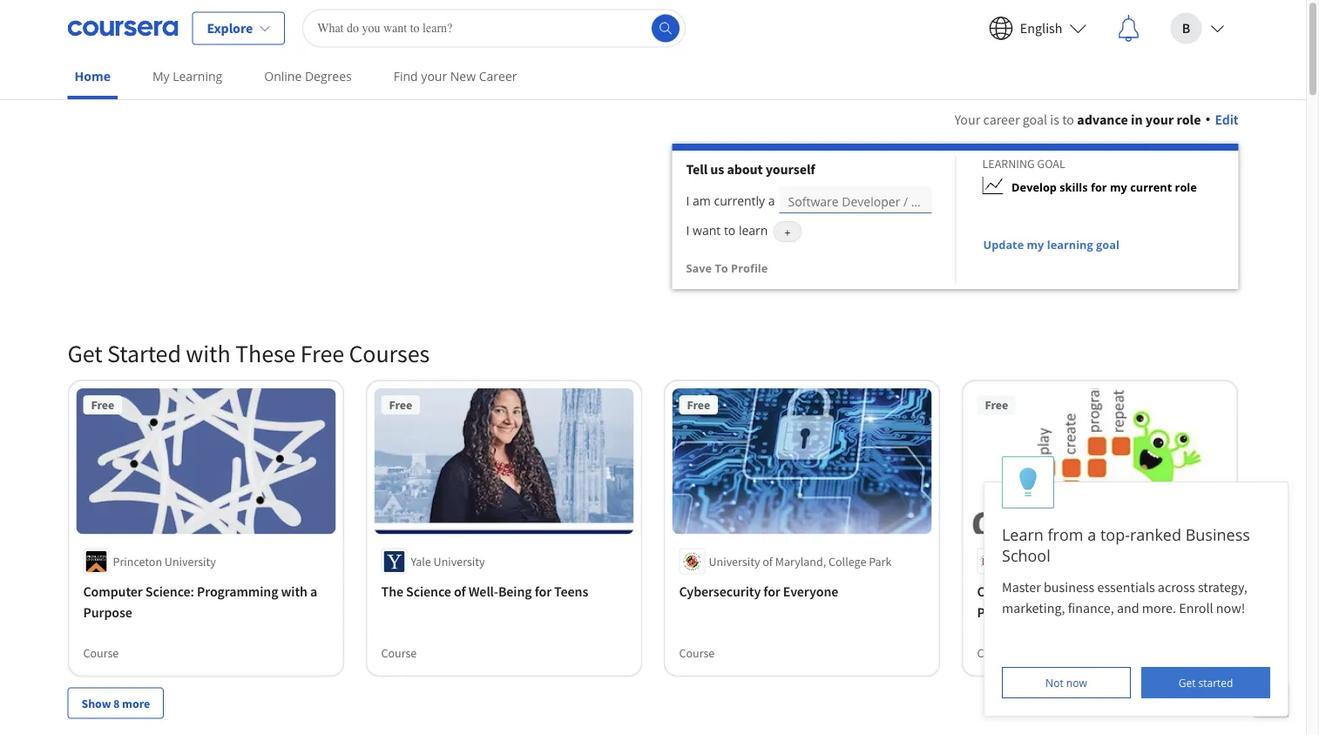Task type: locate. For each thing, give the bounding box(es) containing it.
my
[[1110, 180, 1127, 195], [1027, 237, 1044, 252]]

1 horizontal spatial my
[[1110, 180, 1127, 195]]

0 horizontal spatial a
[[310, 584, 317, 601]]

my learning link
[[145, 57, 229, 96]]

goal
[[1037, 156, 1065, 172]]

career
[[479, 68, 517, 85]]

1 vertical spatial goal
[[1096, 237, 1120, 252]]

advance
[[1077, 111, 1128, 128]]

1 course from the left
[[83, 645, 119, 661]]

get for get started with these free courses
[[68, 339, 102, 369]]

0 vertical spatial the
[[1007, 554, 1026, 570]]

princeton university
[[113, 554, 216, 570]]

the inside the science of well-being for teens link
[[381, 584, 403, 601]]

0 vertical spatial goal
[[1023, 111, 1048, 128]]

0 vertical spatial learning
[[173, 68, 222, 85]]

free for cybersecurity for everyone
[[687, 397, 710, 413]]

0 vertical spatial programming
[[197, 584, 278, 601]]

update my learning goal button
[[956, 229, 1120, 261]]

introduction
[[1083, 584, 1157, 601]]

show
[[81, 696, 111, 712]]

of up cybersecurity for everyone at the right bottom of the page
[[763, 554, 773, 570]]

0 horizontal spatial my
[[1027, 237, 1044, 252]]

strategy,
[[1198, 579, 1248, 596]]

not
[[1046, 676, 1064, 690]]

learning right my
[[173, 68, 222, 85]]

courses
[[349, 339, 430, 369]]

english button
[[975, 0, 1101, 56]]

with
[[186, 339, 231, 369], [281, 584, 308, 601]]

for right being
[[535, 584, 552, 601]]

across
[[1158, 579, 1195, 596]]

code
[[977, 584, 1008, 601]]

1 vertical spatial the
[[381, 584, 403, 601]]

the
[[1007, 554, 1026, 570], [381, 584, 403, 601]]

3 university from the left
[[709, 554, 760, 570]]

1 horizontal spatial goal
[[1096, 237, 1120, 252]]

get inside alice element
[[1179, 676, 1196, 690]]

1 horizontal spatial the
[[1007, 554, 1026, 570]]

2 horizontal spatial for
[[1091, 180, 1107, 195]]

for
[[1091, 180, 1107, 195], [535, 584, 552, 601], [764, 584, 780, 601]]

university for the
[[434, 554, 485, 570]]

0 vertical spatial to
[[1062, 111, 1074, 128]]

0 horizontal spatial to
[[724, 222, 736, 239]]

to inside code yourself! an introduction to programming
[[1160, 584, 1172, 601]]

master
[[1002, 579, 1041, 596]]

university
[[165, 554, 216, 570], [434, 554, 485, 570], [709, 554, 760, 570], [1029, 554, 1080, 570]]

more.
[[1142, 600, 1176, 617]]

to
[[715, 261, 728, 276]]

my left current
[[1110, 180, 1127, 195]]

0 vertical spatial i
[[686, 193, 690, 209]]

for right skills
[[1091, 180, 1107, 195]]

learning goal
[[982, 156, 1065, 172]]

i left want at top
[[686, 222, 690, 239]]

park
[[869, 554, 892, 570]]

1 i from the top
[[686, 193, 690, 209]]

university of maryland, college park
[[709, 554, 892, 570]]

1 vertical spatial i
[[686, 222, 690, 239]]

of left the well-
[[454, 584, 466, 601]]

0 vertical spatial get
[[68, 339, 102, 369]]

to right is
[[1062, 111, 1074, 128]]

1 horizontal spatial programming
[[977, 604, 1059, 622]]

0 horizontal spatial of
[[454, 584, 466, 601]]

1 vertical spatial your
[[1146, 111, 1174, 128]]

tell
[[686, 160, 708, 178]]

i
[[686, 193, 690, 209], [686, 222, 690, 239]]

3 course from the left
[[679, 645, 715, 661]]

1 horizontal spatial your
[[1146, 111, 1174, 128]]

0 horizontal spatial goal
[[1023, 111, 1048, 128]]

show 8 more button
[[68, 688, 164, 719]]

university up cybersecurity
[[709, 554, 760, 570]]

the for the university of edinburgh
[[1007, 554, 1026, 570]]

0 vertical spatial role
[[1177, 111, 1201, 128]]

online
[[264, 68, 302, 85]]

now
[[1066, 676, 1087, 690]]

course down purpose
[[83, 645, 119, 661]]

role right current
[[1175, 180, 1197, 195]]

0 vertical spatial your
[[421, 68, 447, 85]]

0 vertical spatial with
[[186, 339, 231, 369]]

of up business at the bottom right
[[1082, 554, 1093, 570]]

programming down master
[[977, 604, 1059, 622]]

2 horizontal spatial to
[[1160, 584, 1172, 601]]

my right update on the right of the page
[[1027, 237, 1044, 252]]

i want to learn
[[686, 222, 768, 239]]

1 horizontal spatial with
[[281, 584, 308, 601]]

i left "am"
[[686, 193, 690, 209]]

+
[[785, 225, 791, 240]]

english
[[1020, 20, 1063, 37]]

+ button
[[773, 221, 802, 242]]

2 vertical spatial to
[[1160, 584, 1172, 601]]

programming inside computer science: programming with a purpose
[[197, 584, 278, 601]]

develop skills for my current role button
[[956, 172, 1197, 203]]

your career goal is to advance in your role
[[955, 111, 1201, 128]]

i for i am currently a
[[686, 193, 690, 209]]

2 horizontal spatial of
[[1082, 554, 1093, 570]]

0 horizontal spatial get
[[68, 339, 102, 369]]

save to profile
[[686, 261, 768, 276]]

4 university from the left
[[1029, 554, 1080, 570]]

finance,
[[1068, 600, 1114, 617]]

8
[[113, 696, 120, 712]]

started
[[107, 339, 181, 369]]

to for code
[[1160, 584, 1172, 601]]

am
[[693, 193, 711, 209]]

currently
[[714, 193, 765, 209]]

b
[[1182, 20, 1191, 37]]

4 course from the left
[[977, 645, 1013, 661]]

computer science: programming with a purpose link
[[83, 582, 329, 624]]

your right in
[[1146, 111, 1174, 128]]

0 horizontal spatial with
[[186, 339, 231, 369]]

university down from
[[1029, 554, 1080, 570]]

tell us about yourself
[[686, 160, 815, 178]]

yourself
[[766, 160, 815, 178]]

course for the science of well-being for teens
[[381, 645, 417, 661]]

to left enroll
[[1160, 584, 1172, 601]]

university up science:
[[165, 554, 216, 570]]

1 horizontal spatial a
[[768, 193, 775, 209]]

1 vertical spatial role
[[1175, 180, 1197, 195]]

1 horizontal spatial to
[[1062, 111, 1074, 128]]

started
[[1199, 676, 1233, 690]]

an
[[1065, 584, 1080, 601]]

course down the marketing,
[[977, 645, 1013, 661]]

learn
[[1002, 524, 1044, 545]]

edit button
[[1206, 109, 1239, 130]]

1 vertical spatial get
[[1179, 676, 1196, 690]]

code yourself! an introduction to programming
[[977, 584, 1172, 622]]

2 i from the top
[[686, 222, 690, 239]]

2 horizontal spatial a
[[1088, 524, 1096, 545]]

learning
[[173, 68, 222, 85], [982, 156, 1035, 172]]

role
[[1177, 111, 1201, 128], [1175, 180, 1197, 195]]

software
[[788, 193, 839, 210]]

my learning
[[152, 68, 222, 85]]

the up master
[[1007, 554, 1026, 570]]

of for the university of edinburgh
[[1082, 554, 1093, 570]]

your right find
[[421, 68, 447, 85]]

0 horizontal spatial your
[[421, 68, 447, 85]]

of
[[763, 554, 773, 570], [1082, 554, 1093, 570], [454, 584, 466, 601]]

0 horizontal spatial programming
[[197, 584, 278, 601]]

1 horizontal spatial get
[[1179, 676, 1196, 690]]

school
[[1002, 545, 1051, 566]]

1 university from the left
[[165, 554, 216, 570]]

1 vertical spatial learning
[[982, 156, 1035, 172]]

top-
[[1101, 524, 1130, 545]]

course down cybersecurity
[[679, 645, 715, 661]]

1 horizontal spatial of
[[763, 554, 773, 570]]

get inside main content
[[68, 339, 102, 369]]

purpose
[[83, 604, 132, 622]]

help center image
[[1261, 689, 1282, 710]]

to right want at top
[[724, 222, 736, 239]]

profile
[[731, 261, 768, 276]]

course down science
[[381, 645, 417, 661]]

the left science
[[381, 584, 403, 601]]

1 horizontal spatial learning
[[982, 156, 1035, 172]]

lightbulb tip image
[[1019, 468, 1037, 498]]

0 horizontal spatial the
[[381, 584, 403, 601]]

programming inside code yourself! an introduction to programming
[[977, 604, 1059, 622]]

degrees
[[305, 68, 352, 85]]

goal right the learning
[[1096, 237, 1120, 252]]

get started link
[[1142, 667, 1270, 699]]

None search field
[[303, 9, 686, 47]]

programming
[[197, 584, 278, 601], [977, 604, 1059, 622]]

1 vertical spatial with
[[281, 584, 308, 601]]

learning up line chart icon
[[982, 156, 1035, 172]]

goal left is
[[1023, 111, 1048, 128]]

2 vertical spatial a
[[310, 584, 317, 601]]

edinburgh
[[1095, 554, 1148, 570]]

learning
[[1047, 237, 1093, 252]]

princeton
[[113, 554, 162, 570]]

get started with these free courses main content
[[0, 88, 1306, 735]]

role left edit dropdown button
[[1177, 111, 1201, 128]]

the for the science of well-being for teens
[[381, 584, 403, 601]]

2 course from the left
[[381, 645, 417, 661]]

alice element
[[984, 457, 1289, 717]]

1 vertical spatial programming
[[977, 604, 1059, 622]]

course
[[83, 645, 119, 661], [381, 645, 417, 661], [679, 645, 715, 661], [977, 645, 1013, 661]]

for left everyone
[[764, 584, 780, 601]]

2 university from the left
[[434, 554, 485, 570]]

0 vertical spatial my
[[1110, 180, 1127, 195]]

programming right science:
[[197, 584, 278, 601]]

essentials
[[1097, 579, 1155, 596]]

1 vertical spatial my
[[1027, 237, 1044, 252]]

explore button
[[192, 12, 285, 45]]

university right yale
[[434, 554, 485, 570]]

with inside computer science: programming with a purpose
[[281, 584, 308, 601]]

/
[[904, 193, 908, 210]]

1 vertical spatial a
[[1088, 524, 1096, 545]]

well-
[[469, 584, 498, 601]]

science
[[406, 584, 451, 601]]



Task type: describe. For each thing, give the bounding box(es) containing it.
these
[[235, 339, 296, 369]]

master business essentials across strategy, marketing, finance, and more. enroll now!
[[1002, 579, 1250, 617]]

science:
[[145, 584, 194, 601]]

learn
[[739, 222, 768, 239]]

want
[[693, 222, 721, 239]]

1 horizontal spatial for
[[764, 584, 780, 601]]

about
[[727, 160, 763, 178]]

show 8 more
[[81, 696, 150, 712]]

your inside get started with these free courses main content
[[1146, 111, 1174, 128]]

a inside learn from a top-ranked business school
[[1088, 524, 1096, 545]]

everyone
[[783, 584, 839, 601]]

and
[[1117, 600, 1139, 617]]

line chart image
[[982, 177, 1003, 198]]

current
[[1130, 180, 1172, 195]]

find your new career
[[394, 68, 517, 85]]

is
[[1050, 111, 1060, 128]]

engineer
[[911, 193, 961, 210]]

business
[[1186, 524, 1250, 545]]

get started with these free courses
[[68, 339, 430, 369]]

goal inside update my learning goal button
[[1096, 237, 1120, 252]]

college
[[829, 554, 866, 570]]

update
[[983, 237, 1024, 252]]

get started
[[1179, 676, 1233, 690]]

learn from a top-ranked business school
[[1002, 524, 1250, 566]]

i for i want to learn
[[686, 222, 690, 239]]

get started with these free courses collection element
[[57, 310, 1249, 735]]

free for code yourself! an introduction to programming
[[985, 397, 1008, 413]]

free for computer science: programming with a purpose
[[91, 397, 114, 413]]

find
[[394, 68, 418, 85]]

learning inside get started with these free courses main content
[[982, 156, 1035, 172]]

yale
[[411, 554, 431, 570]]

course for computer science: programming with a purpose
[[83, 645, 119, 661]]

a inside computer science: programming with a purpose
[[310, 584, 317, 601]]

i am currently a
[[686, 193, 775, 209]]

course for code yourself! an introduction to programming
[[977, 645, 1013, 661]]

save to profile button
[[686, 253, 768, 284]]

yourself!
[[1010, 584, 1062, 601]]

in
[[1131, 111, 1143, 128]]

0 vertical spatial a
[[768, 193, 775, 209]]

What do you want to learn? text field
[[303, 9, 686, 47]]

university for code
[[1029, 554, 1080, 570]]

find your new career link
[[387, 57, 524, 96]]

maryland,
[[775, 554, 826, 570]]

save
[[686, 261, 712, 276]]

computer science: programming with a purpose
[[83, 584, 317, 622]]

now!
[[1216, 600, 1245, 617]]

explore
[[207, 20, 253, 37]]

ranked
[[1130, 524, 1182, 545]]

more
[[122, 696, 150, 712]]

university for computer
[[165, 554, 216, 570]]

coursera image
[[68, 14, 178, 42]]

0 horizontal spatial learning
[[173, 68, 222, 85]]

role inside button
[[1175, 180, 1197, 195]]

develop
[[1012, 180, 1057, 195]]

developer
[[842, 193, 900, 210]]

code yourself! an introduction to programming link
[[977, 582, 1223, 624]]

to for your
[[1062, 111, 1074, 128]]

my
[[152, 68, 170, 85]]

1 vertical spatial to
[[724, 222, 736, 239]]

get for get started
[[1179, 676, 1196, 690]]

from
[[1048, 524, 1084, 545]]

your
[[955, 111, 981, 128]]

of for the science of well-being for teens
[[454, 584, 466, 601]]

b button
[[1157, 0, 1239, 56]]

not now
[[1046, 676, 1087, 690]]

teens
[[554, 584, 588, 601]]

the science of well-being for teens link
[[381, 582, 627, 603]]

not now button
[[1002, 667, 1131, 699]]

the university of edinburgh
[[1007, 554, 1148, 570]]

being
[[498, 584, 532, 601]]

course for cybersecurity for everyone
[[679, 645, 715, 661]]

enroll
[[1179, 600, 1214, 617]]

software developer / engineer
[[788, 193, 961, 210]]

marketing,
[[1002, 600, 1065, 617]]

online degrees
[[264, 68, 352, 85]]

develop skills for my current role
[[1012, 180, 1197, 195]]

cybersecurity
[[679, 584, 761, 601]]

cybersecurity for everyone link
[[679, 582, 925, 603]]

the science of well-being for teens
[[381, 584, 588, 601]]

0 horizontal spatial for
[[535, 584, 552, 601]]

career
[[983, 111, 1020, 128]]

free for the science of well-being for teens
[[389, 397, 412, 413]]

home link
[[68, 57, 118, 99]]

computer
[[83, 584, 143, 601]]

cybersecurity for everyone
[[679, 584, 839, 601]]

update my learning goal
[[983, 237, 1120, 252]]

new
[[450, 68, 476, 85]]

business
[[1044, 579, 1095, 596]]

home
[[75, 68, 111, 85]]

for inside button
[[1091, 180, 1107, 195]]



Task type: vqa. For each thing, say whether or not it's contained in the screenshot.
Yale University image
no



